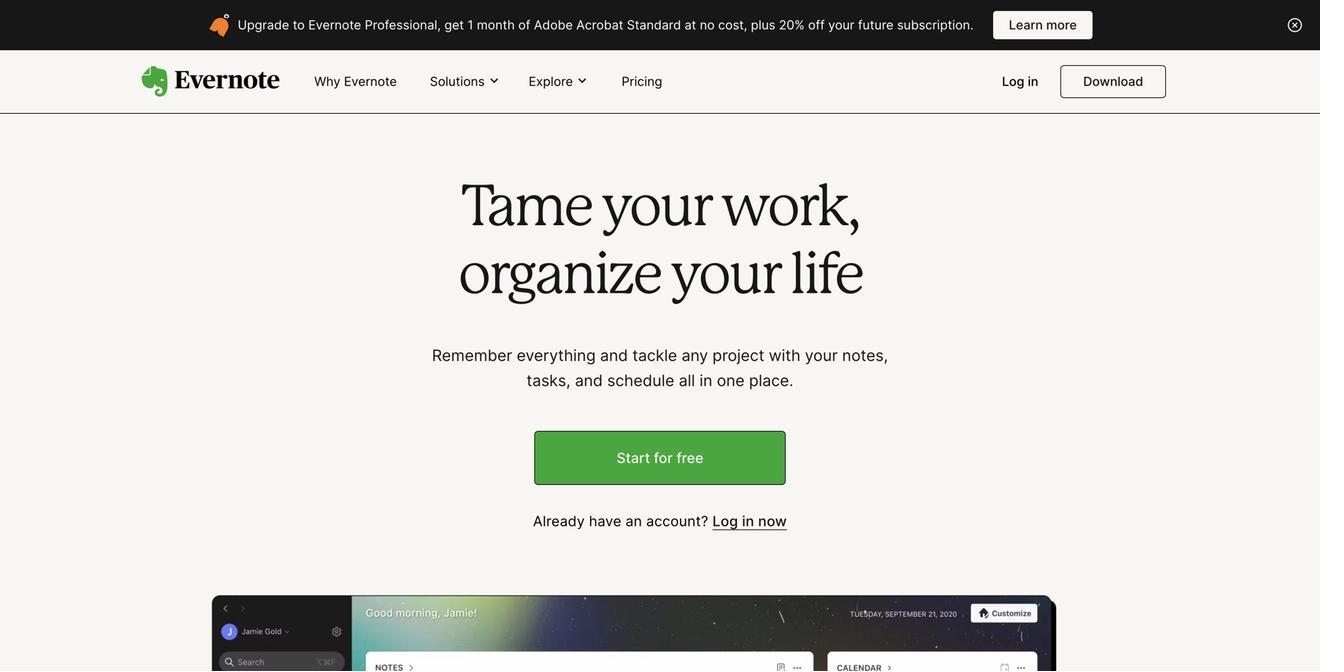 Task type: describe. For each thing, give the bounding box(es) containing it.
off
[[808, 17, 825, 33]]

1
[[468, 17, 473, 33]]

evernote logo image
[[141, 66, 280, 97]]

download link
[[1060, 65, 1166, 98]]

project
[[713, 346, 764, 365]]

account?
[[646, 513, 708, 530]]

evernote inside 'why evernote' link
[[344, 74, 397, 89]]

in inside 'link'
[[1028, 74, 1038, 89]]

notes,
[[842, 346, 888, 365]]

future
[[858, 17, 894, 33]]

why evernote link
[[305, 68, 406, 97]]

everything
[[517, 346, 596, 365]]

home-widgets hero screen image
[[141, 596, 1179, 672]]

start
[[617, 450, 650, 467]]

for
[[654, 450, 673, 467]]

log in link
[[993, 68, 1048, 97]]

log in
[[1002, 74, 1038, 89]]

upgrade to evernote professional, get 1 month of adobe acrobat standard at no cost, plus 20% off your future subscription.
[[238, 17, 974, 33]]

tame your work,
[[461, 183, 859, 237]]

plus
[[751, 17, 775, 33]]

1 horizontal spatial in
[[742, 513, 754, 530]]

have
[[589, 513, 621, 530]]

explore
[[529, 74, 573, 89]]

download
[[1083, 74, 1143, 89]]

explore button
[[524, 73, 593, 91]]

schedule
[[607, 371, 674, 390]]

acrobat
[[576, 17, 623, 33]]

0 vertical spatial and
[[600, 346, 628, 365]]

log inside 'link'
[[1002, 74, 1025, 89]]

log in now link
[[713, 513, 787, 530]]

professional,
[[365, 17, 441, 33]]

learn
[[1009, 17, 1043, 33]]

at
[[685, 17, 696, 33]]

in inside remember everything and tackle any project with your notes, tasks, and schedule all in one place.
[[700, 371, 713, 390]]

pricing link
[[612, 68, 672, 97]]

solutions
[[430, 74, 485, 89]]

0 horizontal spatial log
[[713, 513, 738, 530]]

already have an account? log in now
[[533, 513, 787, 530]]

organize
[[458, 251, 661, 304]]

upgrade
[[238, 17, 289, 33]]

adobe
[[534, 17, 573, 33]]



Task type: locate. For each thing, give the bounding box(es) containing it.
tasks,
[[527, 371, 571, 390]]

and up the schedule
[[600, 346, 628, 365]]

month
[[477, 17, 515, 33]]

already
[[533, 513, 585, 530]]

2 vertical spatial in
[[742, 513, 754, 530]]

subscription.
[[897, 17, 974, 33]]

get
[[444, 17, 464, 33]]

tame
[[461, 183, 591, 237]]

start for free
[[617, 450, 704, 467]]

your inside remember everything and tackle any project with your notes, tasks, and schedule all in one place.
[[805, 346, 838, 365]]

to
[[293, 17, 305, 33]]

one
[[717, 371, 745, 390]]

1 vertical spatial in
[[700, 371, 713, 390]]

any
[[682, 346, 708, 365]]

work,
[[721, 183, 859, 237]]

in left the now
[[742, 513, 754, 530]]

and
[[600, 346, 628, 365], [575, 371, 603, 390]]

in
[[1028, 74, 1038, 89], [700, 371, 713, 390], [742, 513, 754, 530]]

log left the now
[[713, 513, 738, 530]]

learn more
[[1009, 17, 1077, 33]]

2 horizontal spatial in
[[1028, 74, 1038, 89]]

free
[[677, 450, 704, 467]]

1 vertical spatial log
[[713, 513, 738, 530]]

now
[[758, 513, 787, 530]]

with
[[769, 346, 801, 365]]

your
[[828, 17, 855, 33], [601, 183, 711, 237], [670, 251, 780, 304], [805, 346, 838, 365]]

evernote
[[308, 17, 361, 33], [344, 74, 397, 89]]

evernote right why
[[344, 74, 397, 89]]

1 vertical spatial and
[[575, 371, 603, 390]]

1 vertical spatial evernote
[[344, 74, 397, 89]]

pricing
[[622, 74, 662, 89]]

0 vertical spatial in
[[1028, 74, 1038, 89]]

standard
[[627, 17, 681, 33]]

no
[[700, 17, 715, 33]]

evernote right to
[[308, 17, 361, 33]]

in right all
[[700, 371, 713, 390]]

why evernote
[[314, 74, 397, 89]]

all
[[679, 371, 695, 390]]

place.
[[749, 371, 794, 390]]

remember everything and tackle any project with your notes, tasks, and schedule all in one place.
[[432, 346, 888, 390]]

an
[[626, 513, 642, 530]]

solutions button
[[425, 73, 505, 91]]

why
[[314, 74, 340, 89]]

in down the learn
[[1028, 74, 1038, 89]]

more
[[1046, 17, 1077, 33]]

organize your life
[[458, 251, 862, 304]]

20%
[[779, 17, 805, 33]]

and right 'tasks,'
[[575, 371, 603, 390]]

remember
[[432, 346, 512, 365]]

learn more link
[[992, 10, 1093, 40]]

1 horizontal spatial log
[[1002, 74, 1025, 89]]

0 vertical spatial log
[[1002, 74, 1025, 89]]

0 horizontal spatial in
[[700, 371, 713, 390]]

start for free link
[[534, 431, 786, 485]]

log down the learn
[[1002, 74, 1025, 89]]

log
[[1002, 74, 1025, 89], [713, 513, 738, 530]]

tackle
[[632, 346, 677, 365]]

0 vertical spatial evernote
[[308, 17, 361, 33]]

life
[[790, 251, 862, 304]]

of
[[518, 17, 530, 33]]

cost,
[[718, 17, 747, 33]]



Task type: vqa. For each thing, say whether or not it's contained in the screenshot.
the 'Download' link in the top of the page
yes



